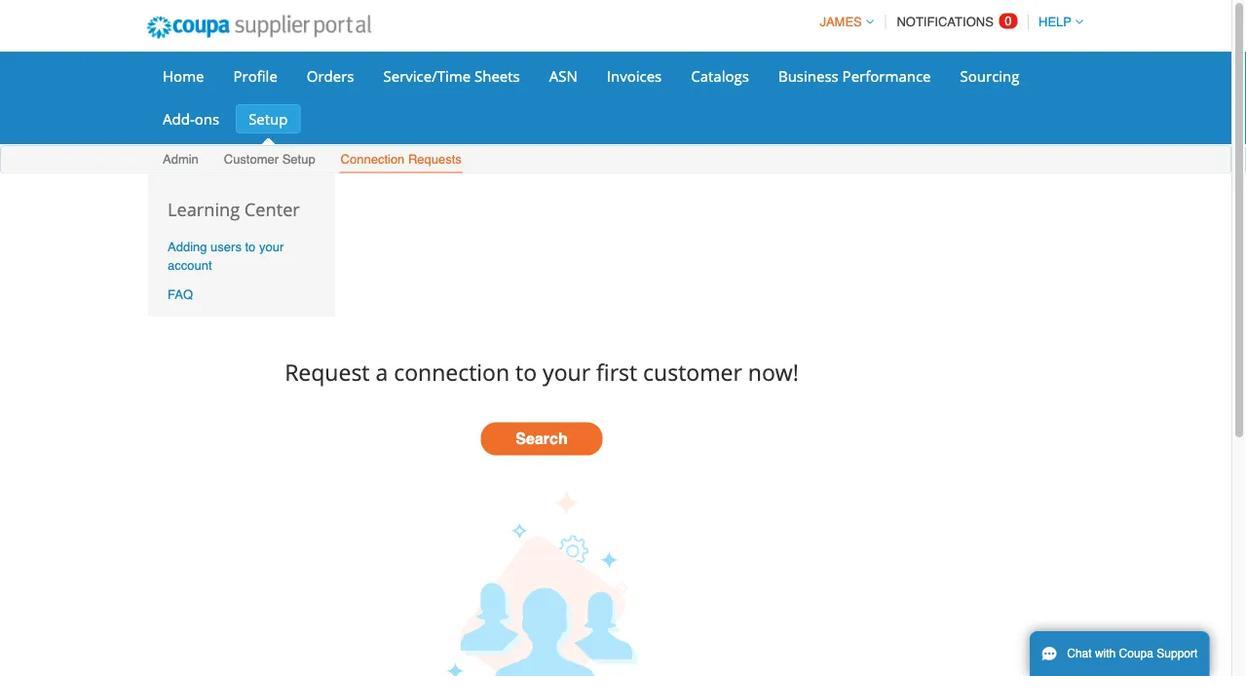 Task type: describe. For each thing, give the bounding box(es) containing it.
connection
[[394, 357, 510, 387]]

customer setup link
[[223, 148, 316, 173]]

learning center
[[168, 197, 300, 222]]

setup link
[[236, 104, 301, 134]]

customer
[[224, 152, 279, 167]]

to inside adding users to your account
[[245, 240, 256, 254]]

orders
[[307, 66, 354, 86]]

learning
[[168, 197, 240, 222]]

chat with coupa support button
[[1030, 632, 1210, 676]]

customer setup
[[224, 152, 315, 167]]

adding users to your account
[[168, 240, 284, 272]]

profile
[[233, 66, 278, 86]]

james
[[820, 15, 862, 29]]

account
[[168, 258, 212, 272]]

profile link
[[221, 61, 290, 91]]

catalogs link
[[679, 61, 762, 91]]

search
[[516, 430, 568, 448]]

help link
[[1030, 15, 1084, 29]]

invoices link
[[594, 61, 675, 91]]

chat
[[1067, 647, 1092, 661]]

add-
[[163, 109, 195, 129]]

faq link
[[168, 288, 193, 302]]

navigation containing notifications 0
[[811, 3, 1084, 41]]

business performance
[[779, 66, 931, 86]]

add-ons
[[163, 109, 219, 129]]

service/time sheets link
[[371, 61, 533, 91]]

request
[[285, 357, 370, 387]]

admin
[[163, 152, 199, 167]]

request a connection to your first customer now!
[[285, 357, 799, 387]]

service/time sheets
[[384, 66, 520, 86]]

sheets
[[475, 66, 520, 86]]

notifications
[[897, 15, 994, 29]]

catalogs
[[691, 66, 749, 86]]

admin link
[[162, 148, 200, 173]]

asn link
[[537, 61, 590, 91]]

connection requests link
[[340, 148, 463, 173]]

with
[[1095, 647, 1116, 661]]

add-ons link
[[150, 104, 232, 134]]

now!
[[748, 357, 799, 387]]

notifications 0
[[897, 14, 1012, 29]]

customer
[[643, 357, 743, 387]]

a
[[376, 357, 388, 387]]

business performance link
[[766, 61, 944, 91]]

your inside adding users to your account
[[259, 240, 284, 254]]

home
[[163, 66, 204, 86]]

coupa
[[1119, 647, 1154, 661]]

chat with coupa support
[[1067, 647, 1198, 661]]



Task type: locate. For each thing, give the bounding box(es) containing it.
0 vertical spatial setup
[[249, 109, 288, 129]]

navigation
[[811, 3, 1084, 41]]

your down center
[[259, 240, 284, 254]]

your left first
[[543, 357, 591, 387]]

home link
[[150, 61, 217, 91]]

faq
[[168, 288, 193, 302]]

requests
[[408, 152, 462, 167]]

1 vertical spatial to
[[516, 357, 537, 387]]

business
[[779, 66, 839, 86]]

your
[[259, 240, 284, 254], [543, 357, 591, 387]]

adding
[[168, 240, 207, 254]]

to up 'search' in the left of the page
[[516, 357, 537, 387]]

1 horizontal spatial to
[[516, 357, 537, 387]]

invoices
[[607, 66, 662, 86]]

setup inside "link"
[[249, 109, 288, 129]]

setup right customer
[[282, 152, 315, 167]]

0 horizontal spatial your
[[259, 240, 284, 254]]

james link
[[811, 15, 874, 29]]

setup up customer setup
[[249, 109, 288, 129]]

performance
[[843, 66, 931, 86]]

first
[[596, 357, 638, 387]]

ons
[[195, 109, 219, 129]]

0 horizontal spatial to
[[245, 240, 256, 254]]

sourcing link
[[948, 61, 1033, 91]]

to right users
[[245, 240, 256, 254]]

asn
[[549, 66, 578, 86]]

search button
[[481, 423, 603, 456]]

support
[[1157, 647, 1198, 661]]

adding users to your account link
[[168, 240, 284, 272]]

1 horizontal spatial your
[[543, 357, 591, 387]]

connection
[[341, 152, 405, 167]]

center
[[244, 197, 300, 222]]

0 vertical spatial your
[[259, 240, 284, 254]]

setup
[[249, 109, 288, 129], [282, 152, 315, 167]]

0 vertical spatial to
[[245, 240, 256, 254]]

1 vertical spatial your
[[543, 357, 591, 387]]

service/time
[[384, 66, 471, 86]]

0
[[1005, 14, 1012, 28]]

to
[[245, 240, 256, 254], [516, 357, 537, 387]]

coupa supplier portal image
[[134, 3, 385, 52]]

connection requests
[[341, 152, 462, 167]]

help
[[1039, 15, 1072, 29]]

sourcing
[[961, 66, 1020, 86]]

orders link
[[294, 61, 367, 91]]

users
[[211, 240, 242, 254]]

1 vertical spatial setup
[[282, 152, 315, 167]]



Task type: vqa. For each thing, say whether or not it's contained in the screenshot.
JOIN REQUESTS at bottom
no



